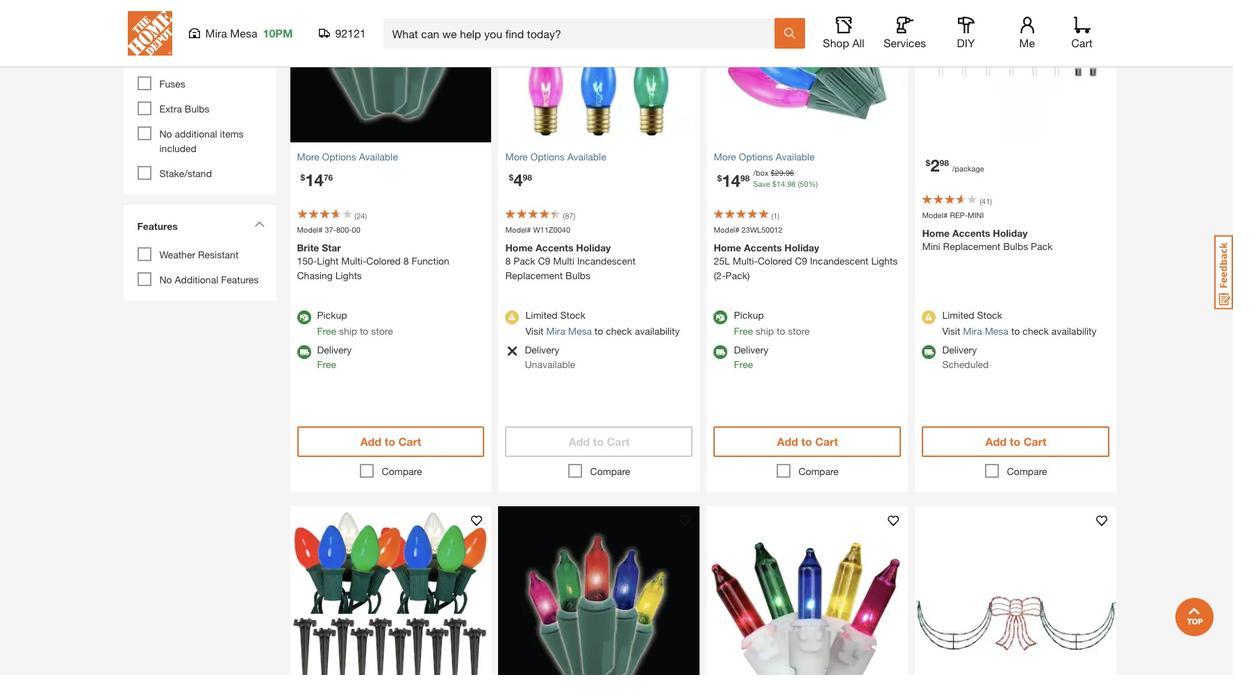 Task type: describe. For each thing, give the bounding box(es) containing it.
fuses link
[[160, 78, 185, 90]]

$ for $ 2 98 /package
[[926, 158, 931, 168]]

add to cart for lights
[[360, 435, 421, 449]]

more options available for 4
[[506, 151, 607, 163]]

(2-
[[714, 270, 726, 282]]

150-light multi-colored 8 function chasing lights image
[[290, 0, 492, 142]]

available shipping image
[[923, 346, 936, 360]]

delivery free for lights
[[317, 344, 352, 371]]

/box
[[754, 168, 769, 177]]

model# 23wl50012
[[714, 225, 783, 234]]

chasing
[[297, 270, 333, 282]]

no for no additional items included
[[160, 128, 172, 140]]

delivery inside 'delivery scheduled'
[[943, 344, 977, 356]]

( 1 )
[[772, 211, 780, 220]]

model# rep-mini
[[923, 211, 984, 220]]

41
[[982, 197, 991, 206]]

mini
[[968, 211, 984, 220]]

services
[[884, 36, 926, 49]]

items
[[220, 128, 244, 140]]

additional
[[175, 128, 217, 140]]

92121
[[335, 26, 366, 40]]

home accents holiday 25l multi-colored c9 incandescent lights (2-pack)
[[714, 242, 898, 282]]

mira mesa link for delivery unavailable
[[546, 326, 592, 337]]

replacement inside home accents holiday mini replacement bulbs pack
[[943, 241, 1001, 253]]

stake/stand
[[160, 168, 212, 179]]

no additional features link
[[160, 274, 259, 286]]

scheduled
[[943, 359, 989, 371]]

no additional items included link
[[160, 128, 244, 154]]

%)
[[809, 180, 818, 189]]

3 more from the left
[[714, 151, 736, 163]]

/package
[[953, 164, 985, 173]]

rep-
[[950, 211, 968, 220]]

delivery unavailable
[[525, 344, 576, 371]]

light
[[317, 255, 339, 267]]

$ for $ 4 98
[[509, 172, 514, 183]]

holiday for pack
[[993, 228, 1028, 239]]

8 inside "home accents holiday 8 pack c9 multi incandescent replacement bulbs"
[[506, 255, 511, 267]]

What can we help you find today? search field
[[392, 19, 774, 48]]

included items
[[137, 49, 206, 61]]

available for 14
[[359, 151, 398, 163]]

items
[[180, 49, 206, 61]]

limited for delivery scheduled
[[943, 310, 975, 321]]

accents for colored
[[744, 242, 782, 254]]

14 for $ 14 76
[[305, 170, 324, 190]]

extra bulbs link
[[160, 103, 210, 115]]

shop all
[[823, 36, 865, 49]]

4
[[514, 170, 523, 190]]

bulbs inside "home accents holiday 8 pack c9 multi incandescent replacement bulbs"
[[566, 270, 591, 282]]

lights inside "brite star 150-light multi-colored 8 function chasing lights"
[[335, 270, 362, 282]]

pack inside "home accents holiday 8 pack c9 multi incandescent replacement bulbs"
[[514, 255, 536, 267]]

1 horizontal spatial features
[[221, 274, 259, 286]]

pack)
[[726, 270, 750, 282]]

incandescent for c9
[[810, 255, 869, 267]]

delivery scheduled
[[943, 344, 989, 371]]

model# for home accents holiday 8 pack c9 multi incandescent replacement bulbs
[[506, 225, 531, 234]]

model# for home accents holiday 25l multi-colored c9 incandescent lights (2-pack)
[[714, 225, 740, 234]]

accents for bulbs
[[953, 228, 991, 239]]

multi
[[553, 255, 575, 267]]

options for 4
[[531, 151, 565, 163]]

pickup for lights
[[317, 310, 347, 321]]

delivery for lights
[[317, 344, 352, 356]]

holiday for multi
[[576, 242, 611, 254]]

$ 2 98 /package
[[926, 156, 985, 175]]

store for 8
[[371, 326, 393, 337]]

available for 4
[[568, 151, 607, 163]]

diy button
[[944, 17, 989, 50]]

stock for delivery unavailable
[[561, 310, 586, 321]]

$ 4 98
[[509, 170, 532, 190]]

14 for $ 14 98 /box $ 29 . 96 save $ 14 . 98 ( 50 %)
[[722, 171, 741, 191]]

76
[[324, 172, 333, 183]]

no additional items included
[[160, 128, 244, 154]]

3 more options available from the left
[[714, 151, 815, 163]]

save
[[754, 180, 771, 189]]

available for pickup image for 150-light multi-colored 8 function chasing lights
[[297, 311, 311, 325]]

set of 100 multi-color mini christmas lights 2.5 in. spacing with white wire image
[[707, 507, 909, 676]]

add for bulbs
[[569, 435, 590, 449]]

diy
[[957, 36, 975, 49]]

home for mini
[[923, 228, 950, 239]]

more options available for 14
[[297, 151, 398, 163]]

included items link
[[130, 41, 269, 73]]

3 more options available link from the left
[[714, 149, 902, 164]]

23wl50012
[[742, 225, 783, 234]]

resistant
[[198, 249, 239, 261]]

add for (2-
[[777, 435, 799, 449]]

37-
[[325, 225, 336, 234]]

available shipping image for brite star 150-light multi-colored 8 function chasing lights
[[297, 346, 311, 360]]

options for 14
[[322, 151, 356, 163]]

cart link
[[1067, 17, 1098, 50]]

limited stock for pickup image for delivery unavailable
[[506, 311, 520, 325]]

lights inside the home accents holiday 25l multi-colored c9 incandescent lights (2-pack)
[[872, 255, 898, 267]]

3 available from the left
[[776, 151, 815, 163]]

mesa for delivery unavailable
[[568, 326, 592, 337]]

more for 4
[[506, 151, 528, 163]]

pickup for (2-
[[734, 310, 764, 321]]

00
[[352, 225, 361, 234]]

delivery for bulbs
[[525, 344, 560, 356]]

( for home accents holiday 25l multi-colored c9 incandescent lights (2-pack)
[[772, 211, 774, 220]]

( 87 )
[[563, 211, 575, 220]]

weather
[[160, 249, 195, 261]]

( 41 )
[[980, 197, 992, 206]]

me button
[[1005, 17, 1050, 50]]

mini replacement bulbs pack image
[[916, 0, 1117, 142]]

available for pickup image for 25l multi-colored c9 incandescent lights (2-pack)
[[714, 311, 728, 325]]

all
[[853, 36, 865, 49]]

shop
[[823, 36, 850, 49]]

limited for delivery unavailable
[[526, 310, 558, 321]]

incandescent for multi
[[577, 255, 636, 267]]

1
[[774, 211, 778, 220]]

$ for $ 14 76
[[301, 172, 305, 183]]

mira mesa link for delivery scheduled
[[963, 326, 1009, 337]]

mira for delivery unavailable
[[546, 326, 566, 337]]

limited stock visit mira mesa to check availability for delivery scheduled
[[943, 310, 1097, 337]]

150-
[[297, 255, 317, 267]]

2
[[931, 156, 940, 175]]

0 vertical spatial .
[[784, 168, 786, 177]]

fuses
[[160, 78, 185, 90]]

no additional features
[[160, 274, 259, 286]]

model# 37-800-00
[[297, 225, 361, 234]]

caret icon image
[[254, 221, 264, 227]]

$ right /box
[[771, 168, 775, 177]]

mini
[[923, 241, 941, 253]]

$ 14 76
[[301, 170, 333, 190]]

8 pack c9 multi incandescent replacement bulbs image
[[499, 0, 700, 142]]

replacement inside "home accents holiday 8 pack c9 multi incandescent replacement bulbs"
[[506, 270, 563, 282]]

no for no additional features
[[160, 274, 172, 286]]

0 vertical spatial features
[[137, 220, 178, 232]]

add for lights
[[360, 435, 382, 449]]

additional
[[175, 274, 218, 286]]

compare for home accents holiday 25l multi-colored c9 incandescent lights (2-pack)
[[799, 466, 839, 478]]

8 inside "brite star 150-light multi-colored 8 function chasing lights"
[[404, 255, 409, 267]]

mira for delivery scheduled
[[963, 326, 983, 337]]

25l
[[714, 255, 730, 267]]

pickup free ship to store for (2-
[[734, 310, 810, 337]]

home for 8
[[506, 242, 533, 254]]

96
[[786, 168, 794, 177]]

included
[[137, 49, 177, 61]]

more options available link for 14
[[297, 149, 485, 164]]

98 down 96
[[788, 180, 796, 189]]



Task type: locate. For each thing, give the bounding box(es) containing it.
add
[[360, 435, 382, 449], [569, 435, 590, 449], [777, 435, 799, 449], [986, 435, 1007, 449]]

extra
[[160, 103, 182, 115]]

limited stock for pickup image for delivery scheduled
[[923, 311, 936, 325]]

( inside $ 14 98 /box $ 29 . 96 save $ 14 . 98 ( 50 %)
[[798, 180, 800, 189]]

0 horizontal spatial more options available
[[297, 151, 398, 163]]

ship for (2-
[[756, 326, 774, 337]]

2 horizontal spatial mesa
[[985, 326, 1009, 337]]

replacement down multi
[[506, 270, 563, 282]]

cart for home accents holiday 8 pack c9 multi incandescent replacement bulbs
[[607, 435, 630, 449]]

holiday inside the home accents holiday 25l multi-colored c9 incandescent lights (2-pack)
[[785, 242, 820, 254]]

3 add to cart button from the left
[[714, 427, 902, 458]]

availability for delivery scheduled
[[1052, 326, 1097, 337]]

2 available from the left
[[568, 151, 607, 163]]

92121 button
[[319, 26, 367, 40]]

2 c9 from the left
[[795, 255, 808, 267]]

0 horizontal spatial 14
[[305, 170, 324, 190]]

14
[[305, 170, 324, 190], [722, 171, 741, 191], [777, 180, 785, 189]]

limited stock visit mira mesa to check availability for delivery unavailable
[[526, 310, 680, 337]]

more up '4'
[[506, 151, 528, 163]]

2 horizontal spatial more options available
[[714, 151, 815, 163]]

2 more from the left
[[506, 151, 528, 163]]

$ inside $ 14 76
[[301, 172, 305, 183]]

1 add to cart button from the left
[[297, 427, 485, 458]]

bulbs
[[185, 103, 210, 115], [1004, 241, 1029, 253], [566, 270, 591, 282]]

98 left /package
[[940, 158, 949, 168]]

2 limited from the left
[[943, 310, 975, 321]]

1 delivery from the left
[[317, 344, 352, 356]]

0 horizontal spatial pickup
[[317, 310, 347, 321]]

store
[[371, 326, 393, 337], [788, 326, 810, 337]]

replacement down mini
[[943, 241, 1001, 253]]

add to cart for (2-
[[777, 435, 838, 449]]

1 multi- from the left
[[341, 255, 367, 267]]

1 vertical spatial features
[[221, 274, 259, 286]]

1 horizontal spatial accents
[[744, 242, 782, 254]]

0 horizontal spatial store
[[371, 326, 393, 337]]

to
[[360, 326, 369, 337], [595, 326, 603, 337], [777, 326, 786, 337], [1012, 326, 1020, 337], [385, 435, 395, 449], [593, 435, 604, 449], [802, 435, 812, 449], [1010, 435, 1021, 449]]

10pm
[[263, 26, 293, 40]]

) for home accents holiday 25l multi-colored c9 incandescent lights (2-pack)
[[778, 211, 780, 220]]

( 24 )
[[355, 211, 367, 220]]

1 available from the left
[[359, 151, 398, 163]]

1 options from the left
[[322, 151, 356, 163]]

more up $ 14 98 /box $ 29 . 96 save $ 14 . 98 ( 50 %) on the right of page
[[714, 151, 736, 163]]

2 more options available link from the left
[[506, 149, 693, 164]]

1 horizontal spatial holiday
[[785, 242, 820, 254]]

features down resistant
[[221, 274, 259, 286]]

87
[[565, 211, 574, 220]]

mira
[[205, 26, 227, 40], [546, 326, 566, 337], [963, 326, 983, 337]]

the home depot logo image
[[128, 11, 172, 56]]

options up /box
[[739, 151, 773, 163]]

accents
[[953, 228, 991, 239], [536, 242, 574, 254], [744, 242, 782, 254]]

2 horizontal spatial holiday
[[993, 228, 1028, 239]]

more
[[297, 151, 319, 163], [506, 151, 528, 163], [714, 151, 736, 163]]

( up 00
[[355, 211, 357, 220]]

limited stock visit mira mesa to check availability up delivery unavailable
[[526, 310, 680, 337]]

services button
[[883, 17, 927, 50]]

weather resistant
[[160, 249, 239, 261]]

available
[[359, 151, 398, 163], [568, 151, 607, 163], [776, 151, 815, 163]]

delivery free for (2-
[[734, 344, 769, 371]]

visit up 'delivery scheduled'
[[943, 326, 961, 337]]

multi- up pack)
[[733, 255, 758, 267]]

98 inside $ 2 98 /package
[[940, 158, 949, 168]]

available for pickup image down chasing on the left of the page
[[297, 311, 311, 325]]

mesa up 'delivery scheduled'
[[985, 326, 1009, 337]]

3 compare from the left
[[799, 466, 839, 478]]

1 stock from the left
[[561, 310, 586, 321]]

50
[[800, 180, 809, 189]]

model#
[[923, 211, 948, 220], [297, 225, 323, 234], [506, 225, 531, 234], [714, 225, 740, 234]]

98 up model# w11z0040
[[523, 172, 532, 183]]

add to cart button for lights
[[297, 427, 485, 458]]

1 add from the left
[[360, 435, 382, 449]]

1 limited stock visit mira mesa to check availability from the left
[[526, 310, 680, 337]]

1 horizontal spatial more options available
[[506, 151, 607, 163]]

available up 96
[[776, 151, 815, 163]]

2 horizontal spatial accents
[[953, 228, 991, 239]]

14 up model# 37-800-00
[[305, 170, 324, 190]]

1 horizontal spatial more
[[506, 151, 528, 163]]

0 horizontal spatial availability
[[635, 326, 680, 337]]

add to cart button for (2-
[[714, 427, 902, 458]]

home inside the home accents holiday 25l multi-colored c9 incandescent lights (2-pack)
[[714, 242, 742, 254]]

more options available link up the '76'
[[297, 149, 485, 164]]

holiday for c9
[[785, 242, 820, 254]]

1 vertical spatial bulbs
[[1004, 241, 1029, 253]]

delivery
[[317, 344, 352, 356], [525, 344, 560, 356], [734, 344, 769, 356], [943, 344, 977, 356]]

98 left /box
[[741, 173, 750, 184]]

more options available link for 4
[[506, 149, 693, 164]]

0 horizontal spatial mira mesa link
[[546, 326, 592, 337]]

1 horizontal spatial limited stock visit mira mesa to check availability
[[943, 310, 1097, 337]]

options up the '76'
[[322, 151, 356, 163]]

0 horizontal spatial mira
[[205, 26, 227, 40]]

star
[[322, 242, 341, 254]]

multicolor electric pathway lights string (set of 10) image
[[290, 507, 492, 676]]

free for available shipping image corresponding to brite star 150-light multi-colored 8 function chasing lights
[[317, 359, 336, 371]]

$ 14 98 /box $ 29 . 96 save $ 14 . 98 ( 50 %)
[[718, 168, 818, 191]]

limited stock visit mira mesa to check availability up 'delivery scheduled'
[[943, 310, 1097, 337]]

1 vertical spatial replacement
[[506, 270, 563, 282]]

1 horizontal spatial c9
[[795, 255, 808, 267]]

( for brite star 150-light multi-colored 8 function chasing lights
[[355, 211, 357, 220]]

0 horizontal spatial pack
[[514, 255, 536, 267]]

1 availability from the left
[[635, 326, 680, 337]]

2 8 from the left
[[506, 255, 511, 267]]

limited stock for pickup image
[[506, 311, 520, 325], [923, 311, 936, 325], [506, 346, 519, 358]]

1 horizontal spatial store
[[788, 326, 810, 337]]

0 vertical spatial pack
[[1031, 241, 1053, 253]]

0 vertical spatial replacement
[[943, 241, 1001, 253]]

1 horizontal spatial mesa
[[568, 326, 592, 337]]

2 check from the left
[[1023, 326, 1049, 337]]

weather resistant link
[[160, 249, 239, 261]]

multi- for star
[[341, 255, 367, 267]]

available shipping image
[[297, 346, 311, 360], [714, 346, 728, 360]]

2 colored from the left
[[758, 255, 792, 267]]

accents inside home accents holiday mini replacement bulbs pack
[[953, 228, 991, 239]]

1 horizontal spatial available shipping image
[[714, 346, 728, 360]]

holiday
[[993, 228, 1028, 239], [576, 242, 611, 254], [785, 242, 820, 254]]

available for pickup image down (2-
[[714, 311, 728, 325]]

accents inside the home accents holiday 25l multi-colored c9 incandescent lights (2-pack)
[[744, 242, 782, 254]]

limited up delivery unavailable
[[526, 310, 558, 321]]

4 compare from the left
[[1007, 466, 1048, 478]]

)
[[991, 197, 992, 206], [365, 211, 367, 220], [574, 211, 575, 220], [778, 211, 780, 220]]

1 horizontal spatial lights
[[872, 255, 898, 267]]

cart
[[1072, 36, 1093, 49], [399, 435, 421, 449], [607, 435, 630, 449], [816, 435, 838, 449], [1024, 435, 1047, 449]]

visit for delivery unavailable
[[526, 326, 544, 337]]

incandescent inside the home accents holiday 25l multi-colored c9 incandescent lights (2-pack)
[[810, 255, 869, 267]]

1 horizontal spatial stock
[[978, 310, 1003, 321]]

0 horizontal spatial check
[[606, 326, 632, 337]]

colored inside the home accents holiday 25l multi-colored c9 incandescent lights (2-pack)
[[758, 255, 792, 267]]

2 more options available from the left
[[506, 151, 607, 163]]

colored
[[367, 255, 401, 267], [758, 255, 792, 267]]

pickup free ship to store down pack)
[[734, 310, 810, 337]]

colored for 8
[[367, 255, 401, 267]]

availability
[[635, 326, 680, 337], [1052, 326, 1097, 337]]

1 mira mesa link from the left
[[546, 326, 592, 337]]

98 for 2
[[940, 158, 949, 168]]

1 horizontal spatial available for pickup image
[[714, 311, 728, 325]]

compare for home accents holiday 8 pack c9 multi incandescent replacement bulbs
[[590, 466, 631, 478]]

w11z0040
[[533, 225, 571, 234]]

0 horizontal spatial lights
[[335, 270, 362, 282]]

1 horizontal spatial replacement
[[943, 241, 1001, 253]]

extra bulbs
[[160, 103, 210, 115]]

mesa for delivery scheduled
[[985, 326, 1009, 337]]

2 horizontal spatial 14
[[777, 180, 785, 189]]

add to cart for bulbs
[[569, 435, 630, 449]]

2 incandescent from the left
[[810, 255, 869, 267]]

1 horizontal spatial bulbs
[[566, 270, 591, 282]]

home inside "home accents holiday 8 pack c9 multi incandescent replacement bulbs"
[[506, 242, 533, 254]]

0 horizontal spatial 8
[[404, 255, 409, 267]]

1 horizontal spatial pickup free ship to store
[[734, 310, 810, 337]]

available up ( 87 )
[[568, 151, 607, 163]]

1 horizontal spatial check
[[1023, 326, 1049, 337]]

me
[[1020, 36, 1035, 49]]

0 horizontal spatial limited stock visit mira mesa to check availability
[[526, 310, 680, 337]]

mira mesa link
[[546, 326, 592, 337], [963, 326, 1009, 337]]

available shipping image for home accents holiday 25l multi-colored c9 incandescent lights (2-pack)
[[714, 346, 728, 360]]

$ for $ 14 98 /box $ 29 . 96 save $ 14 . 98 ( 50 %)
[[718, 173, 722, 184]]

home up the 25l
[[714, 242, 742, 254]]

1 horizontal spatial pack
[[1031, 241, 1053, 253]]

colored down 23wl50012
[[758, 255, 792, 267]]

1 store from the left
[[371, 326, 393, 337]]

included
[[160, 142, 197, 154]]

1 horizontal spatial 14
[[722, 171, 741, 191]]

pickup
[[317, 310, 347, 321], [734, 310, 764, 321]]

model# for brite star 150-light multi-colored 8 function chasing lights
[[297, 225, 323, 234]]

. down 96
[[785, 180, 788, 189]]

0 vertical spatial lights
[[872, 255, 898, 267]]

1 horizontal spatial incandescent
[[810, 255, 869, 267]]

0 vertical spatial no
[[160, 128, 172, 140]]

multi- right light
[[341, 255, 367, 267]]

24
[[357, 211, 365, 220]]

check for delivery scheduled
[[1023, 326, 1049, 337]]

1 horizontal spatial options
[[531, 151, 565, 163]]

0 horizontal spatial ship
[[339, 326, 357, 337]]

ship
[[339, 326, 357, 337], [756, 326, 774, 337]]

98 for 4
[[523, 172, 532, 183]]

1 horizontal spatial availability
[[1052, 326, 1097, 337]]

0 vertical spatial bulbs
[[185, 103, 210, 115]]

more for 14
[[297, 151, 319, 163]]

1 horizontal spatial more options available link
[[506, 149, 693, 164]]

multi- for accents
[[733, 255, 758, 267]]

14 left save
[[722, 171, 741, 191]]

25l multi-colored c9 incandescent lights (2-pack) image
[[707, 0, 909, 142]]

function
[[412, 255, 450, 267]]

colored inside "brite star 150-light multi-colored 8 function chasing lights"
[[367, 255, 401, 267]]

model# up brite
[[297, 225, 323, 234]]

more options available up the '76'
[[297, 151, 398, 163]]

colored left function
[[367, 255, 401, 267]]

2 horizontal spatial available
[[776, 151, 815, 163]]

unavailable
[[525, 359, 576, 371]]

limited stock visit mira mesa to check availability
[[526, 310, 680, 337], [943, 310, 1097, 337]]

pickup down chasing on the left of the page
[[317, 310, 347, 321]]

1 add to cart from the left
[[360, 435, 421, 449]]

4 add from the left
[[986, 435, 1007, 449]]

pickup free ship to store for lights
[[317, 310, 393, 337]]

more options available up $ 4 98
[[506, 151, 607, 163]]

0 horizontal spatial accents
[[536, 242, 574, 254]]

pack inside home accents holiday mini replacement bulbs pack
[[1031, 241, 1053, 253]]

mira mesa link up 'delivery scheduled'
[[963, 326, 1009, 337]]

0 horizontal spatial replacement
[[506, 270, 563, 282]]

0 horizontal spatial options
[[322, 151, 356, 163]]

1 no from the top
[[160, 128, 172, 140]]

2 available shipping image from the left
[[714, 346, 728, 360]]

0 horizontal spatial visit
[[526, 326, 544, 337]]

2 stock from the left
[[978, 310, 1003, 321]]

8 left function
[[404, 255, 409, 267]]

2 limited stock visit mira mesa to check availability from the left
[[943, 310, 1097, 337]]

2 add to cart from the left
[[569, 435, 630, 449]]

incandescent inside "home accents holiday 8 pack c9 multi incandescent replacement bulbs"
[[577, 255, 636, 267]]

1 horizontal spatial mira mesa link
[[963, 326, 1009, 337]]

$ up model# w11z0040
[[509, 172, 514, 183]]

. right /box
[[784, 168, 786, 177]]

availability for delivery unavailable
[[635, 326, 680, 337]]

2 horizontal spatial mira
[[963, 326, 983, 337]]

1 horizontal spatial limited
[[943, 310, 975, 321]]

colored for c9
[[758, 255, 792, 267]]

0 horizontal spatial c9
[[538, 255, 551, 267]]

2 availability from the left
[[1052, 326, 1097, 337]]

$ inside $ 2 98 /package
[[926, 158, 931, 168]]

0 horizontal spatial delivery free
[[317, 344, 352, 371]]

1 horizontal spatial pickup
[[734, 310, 764, 321]]

1 delivery free from the left
[[317, 344, 352, 371]]

1 ship from the left
[[339, 326, 357, 337]]

home accents holiday mini replacement bulbs pack
[[923, 228, 1053, 253]]

1 horizontal spatial 8
[[506, 255, 511, 267]]

14 down 29
[[777, 180, 785, 189]]

2 horizontal spatial options
[[739, 151, 773, 163]]

1 8 from the left
[[404, 255, 409, 267]]

mesa left 10pm
[[230, 26, 257, 40]]

4 add to cart from the left
[[986, 435, 1047, 449]]

mira up included items link on the left top
[[205, 26, 227, 40]]

0 horizontal spatial limited
[[526, 310, 558, 321]]

incandescent
[[577, 255, 636, 267], [810, 255, 869, 267]]

2 no from the top
[[160, 274, 172, 286]]

available for pickup image
[[297, 311, 311, 325], [714, 311, 728, 325]]

c9 inside "home accents holiday 8 pack c9 multi incandescent replacement bulbs"
[[538, 255, 551, 267]]

2 add from the left
[[569, 435, 590, 449]]

features link
[[130, 212, 269, 244]]

$ left /package
[[926, 158, 931, 168]]

3 add to cart from the left
[[777, 435, 838, 449]]

1 available for pickup image from the left
[[297, 311, 311, 325]]

( up 23wl50012
[[772, 211, 774, 220]]

98 for 14
[[741, 173, 750, 184]]

more options available link up 96
[[714, 149, 902, 164]]

1 horizontal spatial delivery free
[[734, 344, 769, 371]]

98
[[940, 158, 949, 168], [523, 172, 532, 183], [741, 173, 750, 184], [788, 180, 796, 189]]

2 horizontal spatial bulbs
[[1004, 241, 1029, 253]]

check for delivery unavailable
[[606, 326, 632, 337]]

check
[[606, 326, 632, 337], [1023, 326, 1049, 337]]

stake/stand link
[[160, 168, 212, 179]]

c9 inside the home accents holiday 25l multi-colored c9 incandescent lights (2-pack)
[[795, 255, 808, 267]]

accents inside "home accents holiday 8 pack c9 multi incandescent replacement bulbs"
[[536, 242, 574, 254]]

shop all button
[[822, 17, 866, 50]]

visit
[[526, 326, 544, 337], [943, 326, 961, 337]]

0 horizontal spatial more
[[297, 151, 319, 163]]

1 vertical spatial no
[[160, 274, 172, 286]]

visit for delivery scheduled
[[943, 326, 961, 337]]

105-light 3-piece lighted red and green bow and swag christmas decoration image
[[916, 507, 1117, 676]]

3 options from the left
[[739, 151, 773, 163]]

3 delivery from the left
[[734, 344, 769, 356]]

free for 25l multi-colored c9 incandescent lights (2-pack) available for pickup icon
[[734, 326, 753, 337]]

mesa
[[230, 26, 257, 40], [568, 326, 592, 337], [985, 326, 1009, 337]]

stock up 'delivery scheduled'
[[978, 310, 1003, 321]]

ship for lights
[[339, 326, 357, 337]]

model# w11z0040
[[506, 225, 571, 234]]

) for home accents holiday 8 pack c9 multi incandescent replacement bulbs
[[574, 211, 575, 220]]

options up $ 4 98
[[531, 151, 565, 163]]

2 store from the left
[[788, 326, 810, 337]]

2 available for pickup image from the left
[[714, 311, 728, 325]]

2 delivery from the left
[[525, 344, 560, 356]]

stock up delivery unavailable
[[561, 310, 586, 321]]

holiday inside home accents holiday mini replacement bulbs pack
[[993, 228, 1028, 239]]

1 pickup free ship to store from the left
[[317, 310, 393, 337]]

model# up the 25l
[[714, 225, 740, 234]]

1 colored from the left
[[367, 255, 401, 267]]

0 horizontal spatial more options available link
[[297, 149, 485, 164]]

delivery for (2-
[[734, 344, 769, 356]]

lights
[[872, 255, 898, 267], [335, 270, 362, 282]]

stock
[[561, 310, 586, 321], [978, 310, 1003, 321]]

add to cart button
[[297, 427, 485, 458], [506, 427, 693, 458], [714, 427, 902, 458], [923, 427, 1110, 458]]

holiday inside "home accents holiday 8 pack c9 multi incandescent replacement bulbs"
[[576, 242, 611, 254]]

800-
[[336, 225, 352, 234]]

home up mini
[[923, 228, 950, 239]]

$
[[926, 158, 931, 168], [771, 168, 775, 177], [301, 172, 305, 183], [509, 172, 514, 183], [718, 173, 722, 184], [773, 180, 777, 189]]

0 horizontal spatial pickup free ship to store
[[317, 310, 393, 337]]

( up mini
[[980, 197, 982, 206]]

4 delivery from the left
[[943, 344, 977, 356]]

more options available link
[[297, 149, 485, 164], [506, 149, 693, 164], [714, 149, 902, 164]]

1 horizontal spatial colored
[[758, 255, 792, 267]]

2 horizontal spatial more options available link
[[714, 149, 902, 164]]

2 options from the left
[[531, 151, 565, 163]]

brite star 150-light multi-colored 8 function chasing lights
[[297, 242, 450, 282]]

1 more from the left
[[297, 151, 319, 163]]

delivery inside delivery unavailable
[[525, 344, 560, 356]]

0 horizontal spatial multi-
[[341, 255, 367, 267]]

mira up delivery unavailable
[[546, 326, 566, 337]]

98 inside $ 4 98
[[523, 172, 532, 183]]

( for home accents holiday 8 pack c9 multi incandescent replacement bulbs
[[563, 211, 565, 220]]

2 ship from the left
[[756, 326, 774, 337]]

free for available for pickup icon corresponding to 150-light multi-colored 8 function chasing lights
[[317, 326, 336, 337]]

cart for home accents holiday 25l multi-colored c9 incandescent lights (2-pack)
[[816, 435, 838, 449]]

brite
[[297, 242, 319, 254]]

$ down 29
[[773, 180, 777, 189]]

free
[[317, 326, 336, 337], [734, 326, 753, 337], [317, 359, 336, 371], [734, 359, 753, 371]]

more options available up /box
[[714, 151, 815, 163]]

pickup free ship to store down chasing on the left of the page
[[317, 310, 393, 337]]

home accents holiday 8 pack c9 multi incandescent replacement bulbs
[[506, 242, 636, 282]]

home for 25l
[[714, 242, 742, 254]]

29
[[775, 168, 784, 177]]

) for brite star 150-light multi-colored 8 function chasing lights
[[365, 211, 367, 220]]

mesa up delivery unavailable
[[568, 326, 592, 337]]

2 visit from the left
[[943, 326, 961, 337]]

0 horizontal spatial available
[[359, 151, 398, 163]]

more options available
[[297, 151, 398, 163], [506, 151, 607, 163], [714, 151, 815, 163]]

1 vertical spatial pack
[[514, 255, 536, 267]]

8 down model# w11z0040
[[506, 255, 511, 267]]

no down weather
[[160, 274, 172, 286]]

1 check from the left
[[606, 326, 632, 337]]

replacement
[[943, 241, 1001, 253], [506, 270, 563, 282]]

more options available link up ( 87 )
[[506, 149, 693, 164]]

2 compare from the left
[[590, 466, 631, 478]]

1 horizontal spatial home
[[714, 242, 742, 254]]

visit up delivery unavailable
[[526, 326, 544, 337]]

delivery free
[[317, 344, 352, 371], [734, 344, 769, 371]]

1 visit from the left
[[526, 326, 544, 337]]

cart for brite star 150-light multi-colored 8 function chasing lights
[[399, 435, 421, 449]]

2 pickup free ship to store from the left
[[734, 310, 810, 337]]

0 horizontal spatial available shipping image
[[297, 346, 311, 360]]

1 horizontal spatial visit
[[943, 326, 961, 337]]

0 horizontal spatial available for pickup image
[[297, 311, 311, 325]]

4 add to cart button from the left
[[923, 427, 1110, 458]]

0 horizontal spatial colored
[[367, 255, 401, 267]]

stock for delivery scheduled
[[978, 310, 1003, 321]]

0 horizontal spatial holiday
[[576, 242, 611, 254]]

$ inside $ 4 98
[[509, 172, 514, 183]]

1 vertical spatial lights
[[335, 270, 362, 282]]

multi-
[[341, 255, 367, 267], [733, 255, 758, 267]]

accents down mini
[[953, 228, 991, 239]]

compare for brite star 150-light multi-colored 8 function chasing lights
[[382, 466, 422, 478]]

( up the w11z0040
[[563, 211, 565, 220]]

options
[[322, 151, 356, 163], [531, 151, 565, 163], [739, 151, 773, 163]]

more up $ 14 76
[[297, 151, 319, 163]]

multi- inside the home accents holiday 25l multi-colored c9 incandescent lights (2-pack)
[[733, 255, 758, 267]]

0 horizontal spatial features
[[137, 220, 178, 232]]

0 horizontal spatial home
[[506, 242, 533, 254]]

home down model# w11z0040
[[506, 242, 533, 254]]

feedback link image
[[1215, 235, 1234, 310]]

0 horizontal spatial incandescent
[[577, 255, 636, 267]]

1 horizontal spatial multi-
[[733, 255, 758, 267]]

2 horizontal spatial more
[[714, 151, 736, 163]]

1 horizontal spatial available
[[568, 151, 607, 163]]

1 limited from the left
[[526, 310, 558, 321]]

pickup down pack)
[[734, 310, 764, 321]]

(
[[798, 180, 800, 189], [980, 197, 982, 206], [355, 211, 357, 220], [563, 211, 565, 220], [772, 211, 774, 220]]

2 vertical spatial bulbs
[[566, 270, 591, 282]]

2 delivery free from the left
[[734, 344, 769, 371]]

0 horizontal spatial bulbs
[[185, 103, 210, 115]]

1 more options available from the left
[[297, 151, 398, 163]]

0 horizontal spatial stock
[[561, 310, 586, 321]]

$ left the '76'
[[301, 172, 305, 183]]

mira up 'delivery scheduled'
[[963, 326, 983, 337]]

1 vertical spatial .
[[785, 180, 788, 189]]

available up the ( 24 )
[[359, 151, 398, 163]]

1 c9 from the left
[[538, 255, 551, 267]]

accents up multi
[[536, 242, 574, 254]]

mira mesa link up delivery unavailable
[[546, 326, 592, 337]]

1 pickup from the left
[[317, 310, 347, 321]]

2 pickup from the left
[[734, 310, 764, 321]]

3 add from the left
[[777, 435, 799, 449]]

pickup free ship to store
[[317, 310, 393, 337], [734, 310, 810, 337]]

no inside no additional items included
[[160, 128, 172, 140]]

1 incandescent from the left
[[577, 255, 636, 267]]

store for c9
[[788, 326, 810, 337]]

multi- inside "brite star 150-light multi-colored 8 function chasing lights"
[[341, 255, 367, 267]]

limited up 'delivery scheduled'
[[943, 310, 975, 321]]

model# left the w11z0040
[[506, 225, 531, 234]]

free for available shipping image for home accents holiday 25l multi-colored c9 incandescent lights (2-pack)
[[734, 359, 753, 371]]

bulbs inside home accents holiday mini replacement bulbs pack
[[1004, 241, 1029, 253]]

home inside home accents holiday mini replacement bulbs pack
[[923, 228, 950, 239]]

1 available shipping image from the left
[[297, 346, 311, 360]]

features up weather
[[137, 220, 178, 232]]

accents for c9
[[536, 242, 574, 254]]

2 mira mesa link from the left
[[963, 326, 1009, 337]]

no up included
[[160, 128, 172, 140]]

0 horizontal spatial mesa
[[230, 26, 257, 40]]

1 horizontal spatial mira
[[546, 326, 566, 337]]

1 horizontal spatial ship
[[756, 326, 774, 337]]

2 horizontal spatial home
[[923, 228, 950, 239]]

mira mesa 10pm
[[205, 26, 293, 40]]

150-light 4 ft. x 6 ft. multi-color twinkling net lights image
[[499, 507, 700, 676]]

$ left /box
[[718, 173, 722, 184]]

1 more options available link from the left
[[297, 149, 485, 164]]

model# left rep-
[[923, 211, 948, 220]]

accents down 23wl50012
[[744, 242, 782, 254]]

( left %)
[[798, 180, 800, 189]]

2 multi- from the left
[[733, 255, 758, 267]]

1 compare from the left
[[382, 466, 422, 478]]

2 add to cart button from the left
[[506, 427, 693, 458]]

add to cart button for bulbs
[[506, 427, 693, 458]]



Task type: vqa. For each thing, say whether or not it's contained in the screenshot.
$ 88 55
no



